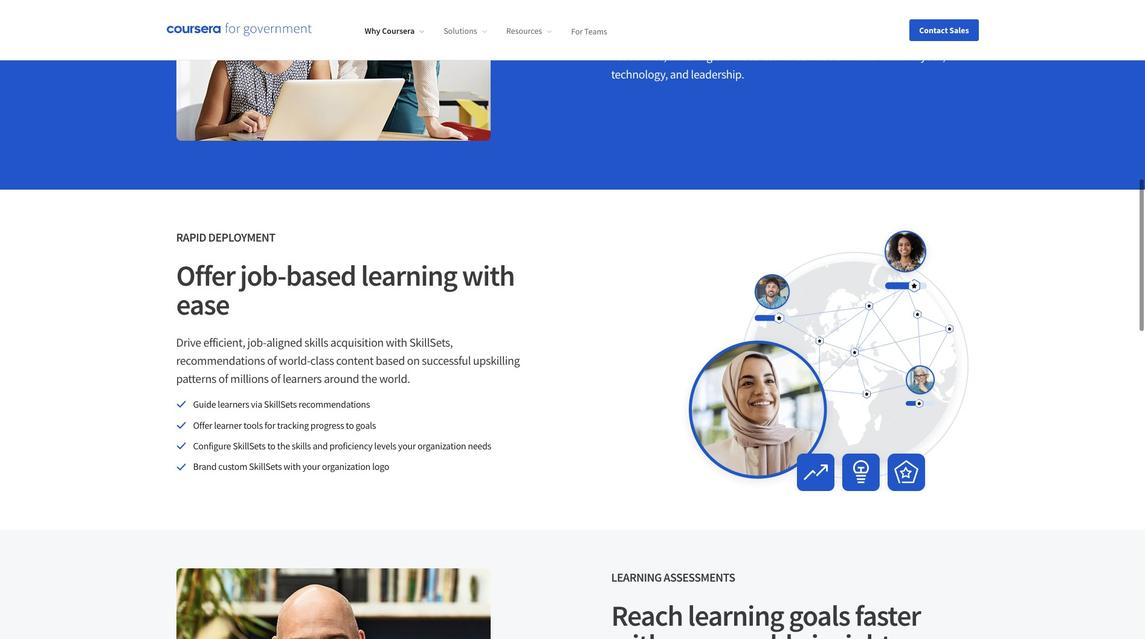 Task type: describe. For each thing, give the bounding box(es) containing it.
via
[[251, 399, 262, 411]]

and down progress
[[313, 440, 328, 452]]

rapid
[[176, 230, 206, 245]]

brand custom skillsets with your organization logo
[[193, 461, 390, 473]]

solutions
[[444, 26, 478, 36]]

skills for and
[[292, 440, 311, 452]]

for
[[572, 26, 583, 36]]

fast-track job-relevant training and close skill gaps with coursera academies, featuring the most relevant skillsets in data and analytics, technology, and leadership.
[[612, 30, 946, 82]]

why coursera
[[365, 26, 415, 36]]

0 horizontal spatial learners
[[218, 399, 249, 411]]

job- for relevant
[[661, 30, 680, 45]]

measurable
[[669, 627, 807, 640]]

resources
[[507, 26, 543, 36]]

the inside fast-track job-relevant training and close skill gaps with coursera academies, featuring the most relevant skillsets in data and analytics, technology, and leadership.
[[715, 48, 731, 64]]

brand
[[193, 461, 217, 473]]

offer learner tools for tracking progress to goals
[[193, 419, 376, 432]]

patterns
[[176, 371, 216, 387]]

resources link
[[507, 26, 552, 36]]

learning inside 'reach learning goals faster with measurable insights'
[[688, 598, 784, 634]]

2 vertical spatial the
[[277, 440, 290, 452]]

needs
[[468, 440, 492, 452]]

guide
[[193, 399, 216, 411]]

aligned
[[267, 335, 303, 350]]

learning
[[612, 570, 662, 585]]

successful
[[422, 353, 471, 368]]

world-
[[279, 353, 311, 368]]

based inside drive efficient, job-aligned skills acquisition with skillsets, recommendations of world-class content based on successful upskilling patterns of millions of learners around the world.
[[376, 353, 405, 368]]

in
[[844, 48, 854, 64]]

for teams link
[[572, 26, 608, 36]]

coursera inside fast-track job-relevant training and close skill gaps with coursera academies, featuring the most relevant skillsets in data and analytics, technology, and leadership.
[[879, 30, 922, 45]]

most
[[733, 48, 758, 64]]

featuring
[[669, 48, 713, 64]]

illustration of coursera's skillsets image
[[682, 229, 970, 492]]

guide learners via skillsets recommendations
[[193, 399, 370, 411]]

0 horizontal spatial relevant
[[680, 30, 719, 45]]

skillsets,
[[410, 335, 453, 350]]

rapid deployment
[[176, 230, 276, 245]]

tools
[[244, 419, 263, 432]]

learning inside offer job-based learning with ease
[[361, 258, 457, 294]]

skillsets down tools
[[233, 440, 266, 452]]

skillsets up offer learner tools for tracking progress to goals
[[264, 399, 297, 411]]

academies,
[[612, 48, 667, 64]]

of down aligned
[[267, 353, 277, 368]]

job- inside offer job-based learning with ease
[[240, 258, 286, 294]]

offer job-based learning with ease
[[176, 258, 515, 323]]

around
[[324, 371, 359, 387]]

data
[[856, 48, 877, 64]]

why
[[365, 26, 381, 36]]

why coursera link
[[365, 26, 425, 36]]

and left close at the top of page
[[761, 30, 780, 45]]

for
[[265, 419, 276, 432]]

assessments
[[664, 570, 736, 585]]

skill
[[809, 30, 828, 45]]

1 vertical spatial organization
[[322, 461, 371, 473]]

offer for offer learner tools for tracking progress to goals
[[193, 419, 213, 432]]

tracking
[[277, 419, 309, 432]]

solutions link
[[444, 26, 487, 36]]

faster
[[855, 598, 921, 634]]

reach
[[612, 598, 683, 634]]

0 horizontal spatial to
[[268, 440, 276, 452]]

0 vertical spatial your
[[398, 440, 416, 452]]

with inside offer job-based learning with ease
[[462, 258, 515, 294]]

reach learning goals faster with measurable insights
[[612, 598, 921, 640]]

job- for aligned
[[248, 335, 267, 350]]



Task type: vqa. For each thing, say whether or not it's contained in the screenshot.
the left blog
no



Task type: locate. For each thing, give the bounding box(es) containing it.
learners
[[283, 371, 322, 387], [218, 399, 249, 411]]

job- right efficient,
[[248, 335, 267, 350]]

0 horizontal spatial recommendations
[[176, 353, 265, 368]]

coursera for government image
[[167, 23, 312, 37]]

for teams
[[572, 26, 608, 36]]

insights
[[812, 627, 903, 640]]

with
[[855, 30, 877, 45], [462, 258, 515, 294], [386, 335, 407, 350], [284, 461, 301, 473], [612, 627, 664, 640]]

offer for offer job-based learning with ease
[[176, 258, 235, 294]]

skills inside drive efficient, job-aligned skills acquisition with skillsets, recommendations of world-class content based on successful upskilling patterns of millions of learners around the world.
[[305, 335, 329, 350]]

skills
[[305, 335, 329, 350], [292, 440, 311, 452]]

0 vertical spatial offer
[[176, 258, 235, 294]]

2 vertical spatial job-
[[248, 335, 267, 350]]

progress
[[311, 419, 344, 432]]

1 vertical spatial skills
[[292, 440, 311, 452]]

1 horizontal spatial your
[[398, 440, 416, 452]]

1 vertical spatial job-
[[240, 258, 286, 294]]

skillsets right custom
[[249, 461, 282, 473]]

1 vertical spatial offer
[[193, 419, 213, 432]]

0 vertical spatial job-
[[661, 30, 680, 45]]

skills down tracking
[[292, 440, 311, 452]]

learners down world-
[[283, 371, 322, 387]]

1 vertical spatial your
[[303, 461, 320, 473]]

job- inside drive efficient, job-aligned skills acquisition with skillsets, recommendations of world-class content based on successful upskilling patterns of millions of learners around the world.
[[248, 335, 267, 350]]

job-
[[661, 30, 680, 45], [240, 258, 286, 294], [248, 335, 267, 350]]

efficient,
[[203, 335, 245, 350]]

1 horizontal spatial coursera
[[879, 30, 922, 45]]

to up proficiency
[[346, 419, 354, 432]]

relevant up 'featuring'
[[680, 30, 719, 45]]

skillsets
[[802, 48, 842, 64], [264, 399, 297, 411], [233, 440, 266, 452], [249, 461, 282, 473]]

1 horizontal spatial goals
[[789, 598, 851, 634]]

1 vertical spatial learning
[[688, 598, 784, 634]]

levels
[[375, 440, 397, 452]]

relevant
[[680, 30, 719, 45], [760, 48, 799, 64]]

0 vertical spatial to
[[346, 419, 354, 432]]

configure
[[193, 440, 231, 452]]

close skills gaps image
[[176, 0, 491, 141]]

of right millions
[[271, 371, 281, 387]]

contact
[[920, 24, 949, 35]]

upskilling
[[473, 353, 520, 368]]

skills for acquisition
[[305, 335, 329, 350]]

configure skillsets to the skills and proficiency levels your organization needs
[[193, 440, 492, 452]]

content
[[336, 353, 374, 368]]

of left millions
[[219, 371, 228, 387]]

job- right track
[[661, 30, 680, 45]]

job- inside fast-track job-relevant training and close skill gaps with coursera academies, featuring the most relevant skillsets in data and analytics, technology, and leadership.
[[661, 30, 680, 45]]

1 vertical spatial relevant
[[760, 48, 799, 64]]

goals inside 'reach learning goals faster with measurable insights'
[[789, 598, 851, 634]]

world.
[[380, 371, 410, 387]]

offer inside offer job-based learning with ease
[[176, 258, 235, 294]]

1 horizontal spatial the
[[361, 371, 377, 387]]

contact sales
[[920, 24, 970, 35]]

0 horizontal spatial your
[[303, 461, 320, 473]]

1 vertical spatial learners
[[218, 399, 249, 411]]

0 vertical spatial learners
[[283, 371, 322, 387]]

gaps
[[830, 30, 853, 45]]

1 horizontal spatial relevant
[[760, 48, 799, 64]]

0 vertical spatial organization
[[418, 440, 466, 452]]

the
[[715, 48, 731, 64], [361, 371, 377, 387], [277, 440, 290, 452]]

analytics,
[[900, 48, 946, 64]]

recommendations down efficient,
[[176, 353, 265, 368]]

coursera right why
[[382, 26, 415, 36]]

with inside fast-track job-relevant training and close skill gaps with coursera academies, featuring the most relevant skillsets in data and analytics, technology, and leadership.
[[855, 30, 877, 45]]

to
[[346, 419, 354, 432], [268, 440, 276, 452]]

0 horizontal spatial coursera
[[382, 26, 415, 36]]

0 vertical spatial goals
[[356, 419, 376, 432]]

0 vertical spatial relevant
[[680, 30, 719, 45]]

1 vertical spatial to
[[268, 440, 276, 452]]

sales
[[950, 24, 970, 35]]

close
[[782, 30, 807, 45]]

fast-
[[612, 30, 634, 45]]

1 horizontal spatial recommendations
[[299, 399, 370, 411]]

technology,
[[612, 67, 668, 82]]

offer
[[176, 258, 235, 294], [193, 419, 213, 432]]

1 vertical spatial the
[[361, 371, 377, 387]]

skillsets down skill
[[802, 48, 842, 64]]

1 vertical spatial recommendations
[[299, 399, 370, 411]]

learner
[[214, 419, 242, 432]]

1 vertical spatial based
[[376, 353, 405, 368]]

and down 'featuring'
[[671, 67, 689, 82]]

offer down rapid
[[176, 258, 235, 294]]

recommendations
[[176, 353, 265, 368], [299, 399, 370, 411]]

1 horizontal spatial organization
[[418, 440, 466, 452]]

1 vertical spatial goals
[[789, 598, 851, 634]]

on
[[407, 353, 420, 368]]

based inside offer job-based learning with ease
[[286, 258, 356, 294]]

the up leadership.
[[715, 48, 731, 64]]

0 horizontal spatial organization
[[322, 461, 371, 473]]

organization down "configure skillsets to the skills and proficiency levels your organization needs"
[[322, 461, 371, 473]]

deployment
[[208, 230, 276, 245]]

offer down guide
[[193, 419, 213, 432]]

skillsets inside fast-track job-relevant training and close skill gaps with coursera academies, featuring the most relevant skillsets in data and analytics, technology, and leadership.
[[802, 48, 842, 64]]

logo
[[372, 461, 390, 473]]

relevant down close at the top of page
[[760, 48, 799, 64]]

1 horizontal spatial learners
[[283, 371, 322, 387]]

drive
[[176, 335, 201, 350]]

2 horizontal spatial the
[[715, 48, 731, 64]]

coursera
[[382, 26, 415, 36], [879, 30, 922, 45]]

0 vertical spatial skills
[[305, 335, 329, 350]]

acquisition
[[331, 335, 384, 350]]

1 horizontal spatial based
[[376, 353, 405, 368]]

learning
[[361, 258, 457, 294], [688, 598, 784, 634]]

the inside drive efficient, job-aligned skills acquisition with skillsets, recommendations of world-class content based on successful upskilling patterns of millions of learners around the world.
[[361, 371, 377, 387]]

with inside drive efficient, job-aligned skills acquisition with skillsets, recommendations of world-class content based on successful upskilling patterns of millions of learners around the world.
[[386, 335, 407, 350]]

learning assessments
[[612, 570, 736, 585]]

the down content
[[361, 371, 377, 387]]

organization left needs
[[418, 440, 466, 452]]

teams
[[585, 26, 608, 36]]

of
[[267, 353, 277, 368], [219, 371, 228, 387], [271, 371, 281, 387]]

to down for
[[268, 440, 276, 452]]

0 horizontal spatial goals
[[356, 419, 376, 432]]

ease
[[176, 287, 229, 323]]

leadership.
[[691, 67, 745, 82]]

your
[[398, 440, 416, 452], [303, 461, 320, 473]]

0 horizontal spatial learning
[[361, 258, 457, 294]]

0 vertical spatial based
[[286, 258, 356, 294]]

training
[[722, 30, 759, 45]]

0 horizontal spatial based
[[286, 258, 356, 294]]

and right data
[[880, 48, 898, 64]]

the down offer learner tools for tracking progress to goals
[[277, 440, 290, 452]]

0 horizontal spatial the
[[277, 440, 290, 452]]

drive efficient, job-aligned skills acquisition with skillsets, recommendations of world-class content based on successful upskilling patterns of millions of learners around the world.
[[176, 335, 520, 387]]

1 horizontal spatial learning
[[688, 598, 784, 634]]

0 vertical spatial the
[[715, 48, 731, 64]]

job- down deployment
[[240, 258, 286, 294]]

with inside 'reach learning goals faster with measurable insights'
[[612, 627, 664, 640]]

1 horizontal spatial to
[[346, 419, 354, 432]]

organization
[[418, 440, 466, 452], [322, 461, 371, 473]]

track
[[634, 30, 659, 45]]

0 vertical spatial learning
[[361, 258, 457, 294]]

your right levels on the bottom of the page
[[398, 440, 416, 452]]

recommendations up progress
[[299, 399, 370, 411]]

skills up class
[[305, 335, 329, 350]]

0 vertical spatial recommendations
[[176, 353, 265, 368]]

recommendations inside drive efficient, job-aligned skills acquisition with skillsets, recommendations of world-class content based on successful upskilling patterns of millions of learners around the world.
[[176, 353, 265, 368]]

coursera up analytics,
[[879, 30, 922, 45]]

your down "configure skillsets to the skills and proficiency levels your organization needs"
[[303, 461, 320, 473]]

proficiency
[[330, 440, 373, 452]]

class
[[311, 353, 334, 368]]

learners inside drive efficient, job-aligned skills acquisition with skillsets, recommendations of world-class content based on successful upskilling patterns of millions of learners around the world.
[[283, 371, 322, 387]]

custom
[[218, 461, 247, 473]]

and
[[761, 30, 780, 45], [880, 48, 898, 64], [671, 67, 689, 82], [313, 440, 328, 452]]

based
[[286, 258, 356, 294], [376, 353, 405, 368]]

learners up learner
[[218, 399, 249, 411]]

goals
[[356, 419, 376, 432], [789, 598, 851, 634]]

millions
[[230, 371, 269, 387]]

contact sales button
[[910, 19, 979, 41]]



